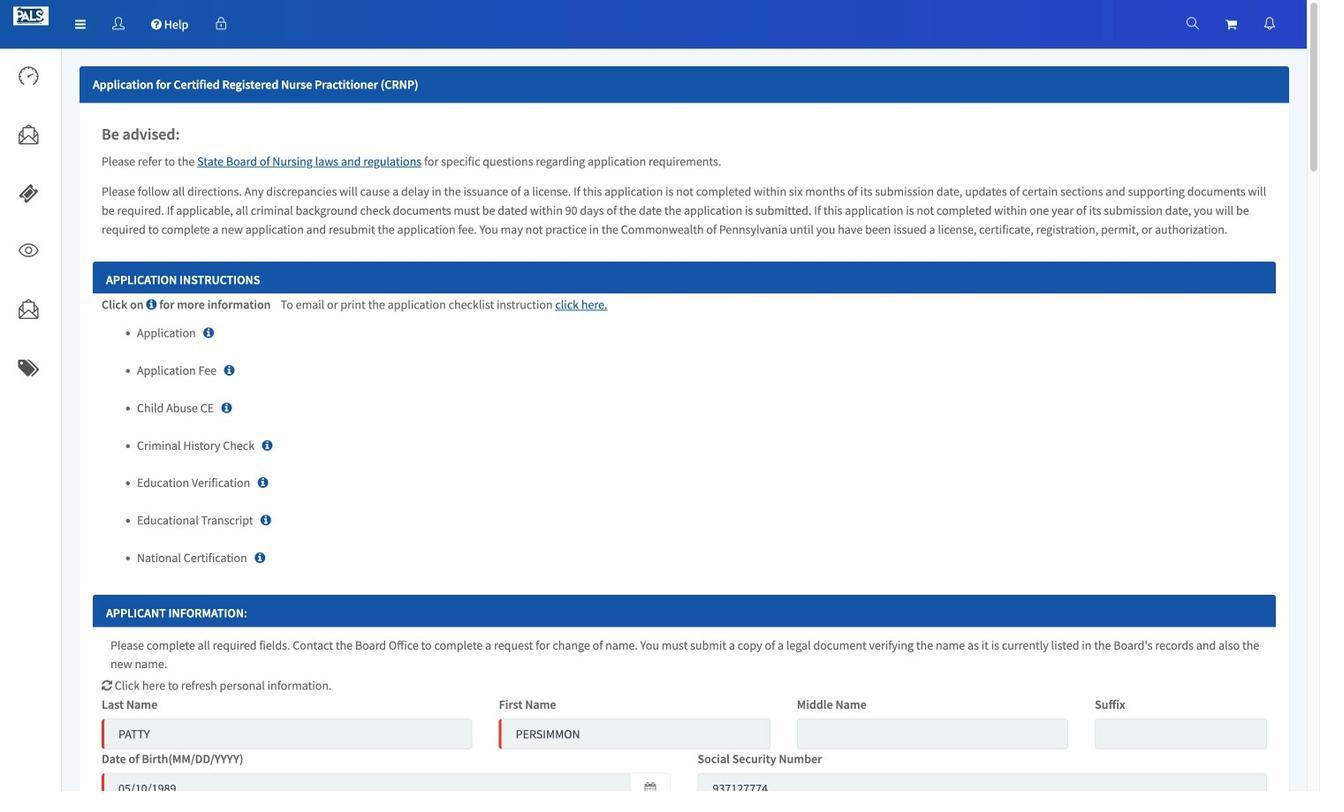 Task type: locate. For each thing, give the bounding box(es) containing it.
refresh image
[[102, 679, 112, 692]]

None text field
[[102, 719, 473, 749], [499, 719, 771, 749], [797, 719, 1069, 749], [1095, 719, 1268, 749], [698, 773, 1268, 791], [102, 719, 473, 749], [499, 719, 771, 749], [797, 719, 1069, 749], [1095, 719, 1268, 749], [698, 773, 1268, 791]]

navigation
[[0, 0, 1307, 49]]

info circle image
[[224, 364, 235, 377], [221, 402, 232, 414], [258, 477, 268, 489], [255, 552, 265, 564]]

1 vertical spatial info circle image
[[262, 439, 273, 451]]

0 vertical spatial info circle image
[[203, 327, 214, 339]]

app logo image
[[13, 7, 49, 25]]

info circle image
[[203, 327, 214, 339], [262, 439, 273, 451], [261, 514, 271, 526]]

Enter a date text field
[[102, 773, 631, 791]]



Task type: vqa. For each thing, say whether or not it's contained in the screenshot.
NAVIGATION
yes



Task type: describe. For each thing, give the bounding box(es) containing it.
2 vertical spatial info circle image
[[261, 514, 271, 526]]



